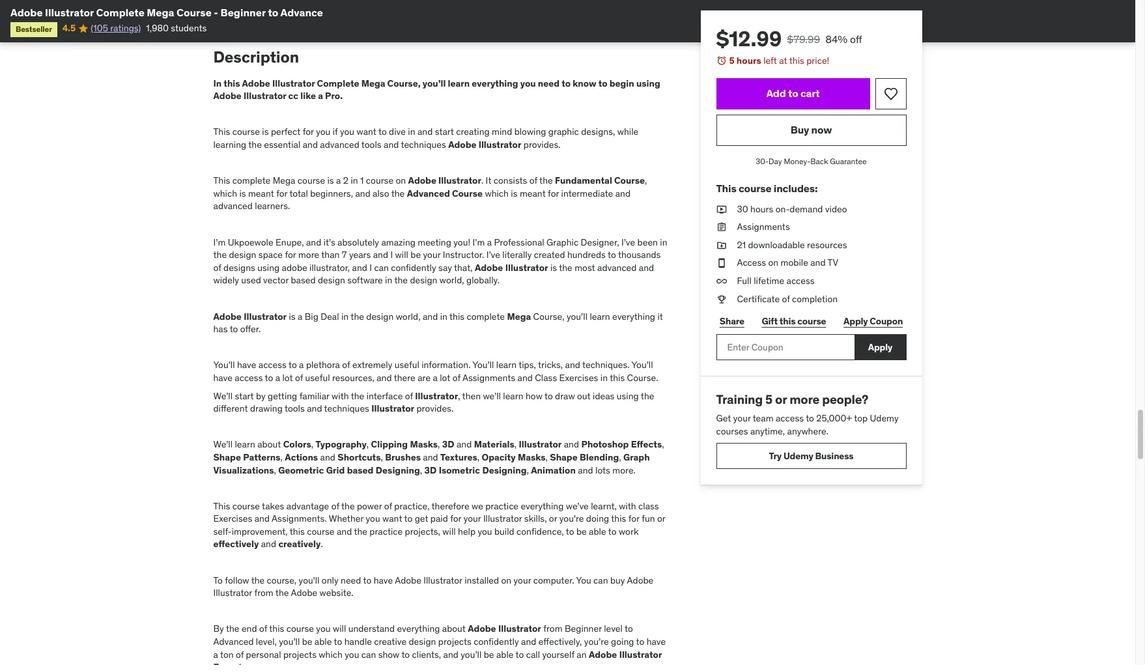 Task type: vqa. For each thing, say whether or not it's contained in the screenshot.
'Beginner' within the from Beginner level to Advanced level, you'll be able to handle creative design projects confidently and effectively, you're going to have a ton of personal projects which you can show to clients, and you'll be able to call yourself an
yes



Task type: describe. For each thing, give the bounding box(es) containing it.
we'll start by getting familiar with the interface of illustrator
[[213, 390, 458, 402]]

adobe down in
[[213, 90, 242, 102]]

this down is the most advanced and widely used vector based design software in the design world, globally.
[[450, 311, 465, 322]]

, up animation
[[546, 452, 548, 463]]

and right the 'clients,'
[[443, 649, 459, 661]]

(105
[[91, 22, 108, 34]]

i'm ukpoewole enupe, and it's absolutely amazing meeting you! i'm a professional graphic designer, i've been in the design space for more than 7 years and i will be your instructor. i've literally created hundreds to thousands of designs using adobe illustrator, and i can confidently say that,
[[213, 236, 668, 274]]

everything inside this course takes advantage of the power of practice, therefore we practice everything we've learnt, with class exercises and assignments. whether you want to get paid for your illustrator skills, or you're doing this for fun or self-improvement, this course and the practice projects, will help you build confidence, to be able to work effectively and creatively .
[[521, 500, 564, 512]]

alarm image
[[716, 55, 727, 66]]

access down mobile
[[787, 275, 815, 287]]

1 vertical spatial provides.
[[417, 403, 454, 415]]

0 horizontal spatial 3d
[[425, 464, 437, 476]]

and inside is the most advanced and widely used vector based design software in the design world, globally.
[[639, 262, 654, 274]]

course up also
[[366, 175, 394, 187]]

exercises inside this course takes advantage of the power of practice, therefore we practice everything we've learnt, with class exercises and assignments. whether you want to get paid for your illustrator skills, or you're doing this for fun or self-improvement, this course and the practice projects, will help you build confidence, to be able to work effectively and creatively .
[[213, 513, 252, 525]]

software
[[348, 275, 383, 286]]

access up getting
[[259, 359, 287, 371]]

can inside from beginner level to advanced level, you'll be able to handle creative design projects confidently and effectively, you're going to have a ton of personal projects which you can show to clients, and you'll be able to call yourself an
[[362, 649, 376, 661]]

designs,
[[581, 126, 615, 138]]

of up illustrator provides.
[[405, 390, 413, 402]]

you left if on the left of the page
[[316, 126, 331, 138]]

of down full lifetime access at the top right of page
[[782, 293, 790, 305]]

you inside in this adobe illustrator complete mega course, you'll learn everything you need to know to begin using adobe illustrator cc like a pro.
[[520, 77, 536, 89]]

of up level,
[[259, 623, 267, 635]]

illustrator left installed
[[424, 575, 463, 586]]

globally.
[[467, 275, 500, 286]]

you'll right level,
[[279, 636, 300, 648]]

lifetime
[[754, 275, 785, 287]]

we'll for we'll learn about colors , typography , clipping masks , 3d and materials , illustrator and photoshop effects , shape patterns , actions and shortcuts , brushes and textures , opacity masks , shape blending , graph visualizations , geometric grid based designing , 3d isometric designing , animation and lots more.
[[213, 439, 233, 450]]

has
[[213, 323, 228, 335]]

in inside is the most advanced and widely used vector based design software in the design world, globally.
[[385, 275, 393, 286]]

is inside , which is meant for total beginners, and also the
[[239, 188, 246, 199]]

course down you'll
[[287, 623, 314, 635]]

be right 'should'
[[303, 12, 313, 24]]

of down information.
[[453, 372, 461, 384]]

training
[[716, 392, 763, 407]]

1 horizontal spatial provides.
[[524, 139, 561, 151]]

illustrator up cc
[[272, 77, 315, 89]]

0 vertical spatial assignments
[[737, 221, 790, 233]]

advanced inside from beginner level to advanced level, you'll be able to handle creative design projects confidently and effectively, you're going to have a ton of personal projects which you can show to clients, and you'll be able to call yourself an
[[213, 636, 254, 648]]

projects,
[[405, 526, 440, 538]]

a inside i'm ukpoewole enupe, and it's absolutely amazing meeting you! i'm a professional graphic designer, i've been in the design space for more than 7 years and i will be your instructor. i've literally created hundreds to thousands of designs using adobe illustrator, and i can confidently say that,
[[487, 236, 492, 248]]

certificate of completion
[[737, 293, 838, 305]]

therefore
[[432, 500, 470, 512]]

25,000+
[[817, 412, 852, 424]]

on inside to follow the course, you'll only need to have adobe illustrator installed on your computer. you can buy adobe illustrator from the adobe website.
[[501, 575, 512, 586]]

handle
[[344, 636, 372, 648]]

the right deal
[[351, 311, 364, 322]]

than
[[321, 249, 340, 261]]

top
[[854, 412, 868, 424]]

plethora
[[306, 359, 340, 371]]

full
[[737, 275, 752, 287]]

is inside "this course is perfect for you if you want to dive in and start creating mind blowing graphic designs, while learning the essential and advanced tools and techniques"
[[262, 126, 269, 138]]

it
[[486, 175, 492, 187]]

patterns
[[243, 452, 281, 463]]

course up total
[[298, 175, 325, 187]]

, left animation
[[527, 464, 529, 476]]

of right power
[[384, 500, 392, 512]]

course up "creatively"
[[307, 526, 335, 538]]

to left handle
[[334, 636, 342, 648]]

illustrator inside we'll learn about colors , typography , clipping masks , 3d and materials , illustrator and photoshop effects , shape patterns , actions and shortcuts , brushes and textures , opacity masks , shape blending , graph visualizations , geometric grid based designing , 3d isometric designing , animation and lots more.
[[519, 439, 562, 450]]

, up opacity
[[515, 439, 517, 450]]

udemy inside training 5 or more people? get your team access to 25,000+ top udemy courses anytime, anywhere.
[[870, 412, 899, 424]]

of up whether
[[331, 500, 339, 512]]

lots
[[596, 464, 611, 476]]

adobe down creating
[[448, 139, 477, 151]]

more inside training 5 or more people? get your team access to 25,000+ top udemy courses anytime, anywhere.
[[790, 392, 820, 407]]

level,
[[256, 636, 277, 648]]

1 you'll from the left
[[213, 359, 235, 371]]

exercises inside 'you'll have access to a plethora of extremely useful information. you'll learn tips, tricks, and techniques. you'll have access to a lot of useful resources, and there are a lot of assignments and class exercises in this course.'
[[559, 372, 598, 384]]

design down illustrator,
[[318, 275, 345, 286]]

course up 30
[[739, 182, 772, 195]]

and inside , then we'll learn how to draw out ideas using the different drawing tools and techniques
[[307, 403, 322, 415]]

everything inside in this adobe illustrator complete mega course, you'll learn everything you need to know to begin using adobe illustrator cc like a pro.
[[472, 77, 518, 89]]

off
[[850, 33, 863, 46]]

to up by
[[265, 372, 273, 384]]

tips,
[[519, 359, 536, 371]]

graphic
[[547, 236, 579, 248]]

the right 'follow'
[[251, 575, 265, 586]]

a up getting
[[275, 372, 280, 384]]

confidence,
[[517, 526, 564, 538]]

2 designing from the left
[[482, 464, 527, 476]]

clients,
[[412, 649, 441, 661]]

illustrator inside this course takes advantage of the power of practice, therefore we practice everything we've learnt, with class exercises and assignments. whether you want to get paid for your illustrator skills, or you're doing this for fun or self-improvement, this course and the practice projects, will help you build confidence, to be able to work effectively and creatively .
[[483, 513, 522, 525]]

coupon
[[870, 315, 903, 327]]

towards
[[367, 12, 400, 24]]

to right know
[[599, 77, 608, 89]]

you inside from beginner level to advanced level, you'll be able to handle creative design projects confidently and effectively, you're going to have a ton of personal projects which you can show to clients, and you'll be able to call yourself an
[[345, 649, 359, 661]]

1,980 students
[[146, 22, 207, 34]]

add to cart
[[767, 87, 820, 100]]

can inside i'm ukpoewole enupe, and it's absolutely amazing meeting you! i'm a professional graphic designer, i've been in the design space for more than 7 years and i will be your instructor. i've literally created hundreds to thousands of designs using adobe illustrator, and i can confidently say that,
[[374, 262, 389, 274]]

world, inside is the most advanced and widely used vector based design software in the design world, globally.
[[440, 275, 464, 286]]

effects
[[631, 439, 662, 450]]

, inside , which is meant for total beginners, and also the
[[645, 175, 647, 187]]

for inside "this course is perfect for you if you want to dive in and start creating mind blowing graphic designs, while learning the essential and advanced tools and techniques"
[[303, 126, 314, 138]]

adobe up which is meant for intermediate and advanced learners.
[[408, 175, 437, 187]]

will inside i'm ukpoewole enupe, and it's absolutely amazing meeting you! i'm a professional graphic designer, i've been in the design space for more than 7 years and i will be your instructor. i've literally created hundreds to thousands of designs using adobe illustrator, and i can confidently say that,
[[395, 249, 409, 261]]

, right photoshop
[[662, 439, 664, 450]]

0 vertical spatial .
[[481, 175, 484, 187]]

a right are
[[433, 372, 438, 384]]

to right ready
[[476, 12, 484, 24]]

and up the improvement,
[[255, 513, 270, 525]]

0 horizontal spatial or
[[549, 513, 557, 525]]

the right by
[[226, 623, 239, 635]]

the left most
[[559, 262, 573, 274]]

to left work
[[608, 526, 617, 538]]

get
[[716, 412, 731, 424]]

learn inside in this adobe illustrator complete mega course, you'll learn everything you need to know to begin using adobe illustrator cc like a pro.
[[448, 77, 470, 89]]

add to cart button
[[716, 78, 870, 109]]

, up shortcuts
[[367, 439, 369, 450]]

you'll inside course, you'll learn everything it has to offer.
[[567, 311, 588, 322]]

which inside from beginner level to advanced level, you'll be able to handle creative design projects confidently and effectively, you're going to have a ton of personal projects which you can show to clients, and you'll be able to call yourself an
[[319, 649, 343, 661]]

from inside from beginner level to advanced level, you'll be able to handle creative design projects confidently and effectively, you're going to have a ton of personal projects which you can show to clients, and you'll be able to call yourself an
[[544, 623, 563, 635]]

0 vertical spatial useful
[[395, 359, 420, 371]]

learn inside we'll learn about colors , typography , clipping masks , 3d and materials , illustrator and photoshop effects , shape patterns , actions and shortcuts , brushes and textures , opacity masks , shape blending , graph visualizations , geometric grid based designing , 3d isometric designing , animation and lots more.
[[235, 439, 255, 450]]

be left call
[[484, 649, 494, 661]]

your inside this course takes advantage of the power of practice, therefore we practice everything we've learnt, with class exercises and assignments. whether you want to get paid for your illustrator skills, or you're doing this for fun or self-improvement, this course and the practice projects, will help you build confidence, to be able to work effectively and creatively .
[[464, 513, 481, 525]]

beginners,
[[310, 188, 353, 199]]

creatively
[[278, 539, 321, 550]]

1 horizontal spatial or
[[657, 513, 666, 525]]

access up by
[[235, 372, 263, 384]]

0 horizontal spatial course
[[177, 6, 212, 19]]

ton
[[220, 649, 234, 661]]

a left big
[[298, 311, 303, 322]]

this for this course is perfect for you if you want to dive in and start creating mind blowing graphic designs, while learning the essential and advanced tools and techniques
[[213, 126, 230, 138]]

confidently inside i'm ukpoewole enupe, and it's absolutely amazing meeting you! i'm a professional graphic designer, i've been in the design space for more than 7 years and i will be your instructor. i've literally created hundreds to thousands of designs using adobe illustrator, and i can confidently say that,
[[391, 262, 436, 274]]

design down i'm ukpoewole enupe, and it's absolutely amazing meeting you! i'm a professional graphic designer, i've been in the design space for more than 7 years and i will be your instructor. i've literally created hundreds to thousands of designs using adobe illustrator, and i can confidently say that,
[[410, 275, 438, 286]]

1 vertical spatial projects
[[283, 649, 317, 661]]

and right years
[[373, 249, 388, 261]]

a left 2
[[336, 175, 341, 187]]

the down whether
[[354, 526, 368, 538]]

for inside which is meant for intermediate and advanced learners.
[[548, 188, 559, 199]]

5 inside training 5 or more people? get your team access to 25,000+ top udemy courses anytime, anywhere.
[[766, 392, 773, 407]]

0 vertical spatial masks
[[410, 439, 438, 450]]

xsmall image for 21
[[716, 239, 727, 252]]

cart
[[801, 87, 820, 100]]

able inside this course takes advantage of the power of practice, therefore we practice everything we've learnt, with class exercises and assignments. whether you want to get paid for your illustrator skills, or you're doing this for fun or self-improvement, this course and the practice projects, will help you build confidence, to be able to work effectively and creatively .
[[589, 526, 606, 538]]

, up actions
[[311, 439, 314, 450]]

0 horizontal spatial i
[[370, 262, 372, 274]]

video
[[825, 203, 847, 215]]

the inside "this course is perfect for you if you want to dive in and start creating mind blowing graphic designs, while learning the essential and advanced tools and techniques"
[[248, 139, 262, 151]]

to left "plethora"
[[289, 359, 297, 371]]

1 horizontal spatial masks
[[518, 452, 546, 463]]

add
[[767, 87, 786, 100]]

call
[[526, 649, 540, 661]]

illustrator up advanced course
[[439, 175, 481, 187]]

you're
[[584, 636, 609, 648]]

you'll inside in this adobe illustrator complete mega course, you'll learn everything you need to know to begin using adobe illustrator cc like a pro.
[[423, 77, 446, 89]]

tools inside "this course is perfect for you if you want to dive in and start creating mind blowing graphic designs, while learning the essential and advanced tools and techniques"
[[362, 139, 382, 151]]

class
[[535, 372, 557, 384]]

21 downloadable resources
[[737, 239, 848, 251]]

start inside "this course is perfect for you if you want to dive in and start creating mind blowing graphic designs, while learning the essential and advanced tools and techniques"
[[435, 126, 454, 138]]

course, inside course, you'll learn everything it has to offer.
[[533, 311, 565, 322]]

is inside which is meant for intermediate and advanced learners.
[[511, 188, 518, 199]]

confidently inside from beginner level to advanced level, you'll be able to handle creative design projects confidently and effectively, you're going to have a ton of personal projects which you can show to clients, and you'll be able to call yourself an
[[474, 636, 519, 648]]

we'll for we'll start by getting familiar with the interface of illustrator
[[213, 390, 233, 402]]

0 vertical spatial complete
[[96, 6, 145, 19]]

and down is the most advanced and widely used vector based design software in the design world, globally.
[[423, 311, 438, 322]]

and right dive
[[418, 126, 433, 138]]

you're
[[560, 513, 584, 525]]

illustrator provides.
[[372, 403, 454, 415]]

extremely
[[352, 359, 393, 371]]

learn inside course, you'll learn everything it has to offer.
[[590, 311, 610, 322]]

beginner inside from beginner level to advanced level, you'll be able to handle creative design projects confidently and effectively, you're going to have a ton of personal projects which you can show to clients, and you'll be able to call yourself an
[[565, 623, 602, 635]]

1 vertical spatial on
[[769, 257, 779, 269]]

textures
[[441, 452, 477, 463]]

the right consists
[[540, 175, 553, 187]]

in left 1 on the top left
[[351, 175, 358, 187]]

2 shape from the left
[[550, 452, 578, 463]]

while
[[618, 126, 639, 138]]

, down patterns
[[274, 464, 276, 476]]

adobe down projects,
[[395, 575, 422, 586]]

illustrator,
[[310, 262, 350, 274]]

to down you're
[[566, 526, 574, 538]]

mega inside in this adobe illustrator complete mega course, you'll learn everything you need to know to begin using adobe illustrator cc like a pro.
[[361, 77, 385, 89]]

and down dive
[[384, 139, 399, 151]]

your inside training 5 or more people? get your team access to 25,000+ top udemy courses anytime, anywhere.
[[734, 412, 751, 424]]

to inside i'm ukpoewole enupe, and it's absolutely amazing meeting you! i'm a professional graphic designer, i've been in the design space for more than 7 years and i will be your instructor. i've literally created hundreds to thousands of designs using adobe illustrator, and i can confidently say that,
[[608, 249, 616, 261]]

adobe up globally.
[[475, 262, 503, 274]]

meant inside , which is meant for total beginners, and also the
[[248, 188, 274, 199]]

to inside training 5 or more people? get your team access to 25,000+ top udemy courses anytime, anywhere.
[[806, 412, 814, 424]]

1 vertical spatial useful
[[305, 372, 330, 384]]

learn inside , then we'll learn how to draw out ideas using the different drawing tools and techniques
[[503, 390, 524, 402]]

adobe up bestseller
[[10, 6, 43, 19]]

and up grid
[[320, 452, 336, 463]]

instructor.
[[443, 249, 484, 261]]

have inside from beginner level to advanced level, you'll be able to handle creative design projects confidently and effectively, you're going to have a ton of personal projects which you can show to clients, and you'll be able to call yourself an
[[647, 636, 666, 648]]

0 horizontal spatial beginner
[[221, 6, 266, 19]]

in inside "this course is perfect for you if you want to dive in and start creating mind blowing graphic designs, while learning the essential and advanced tools and techniques"
[[408, 126, 415, 138]]

illustrator up 4.5
[[45, 6, 94, 19]]

1 lot from the left
[[282, 372, 293, 384]]

amazing
[[381, 236, 416, 248]]

0 vertical spatial projects
[[438, 636, 472, 648]]

, down brushes
[[420, 464, 422, 476]]

be inside this course takes advantage of the power of practice, therefore we practice everything we've learnt, with class exercises and assignments. whether you want to get paid for your illustrator skills, or you're doing this for fun or self-improvement, this course and the practice projects, will help you build confidence, to be able to work effectively and creatively .
[[577, 526, 587, 538]]

you down power
[[366, 513, 380, 525]]

this up level,
[[269, 623, 284, 635]]

ready
[[451, 12, 474, 24]]

from beginner level to advanced level, you'll be able to handle creative design projects confidently and effectively, you're going to have a ton of personal projects which you can show to clients, and you'll be able to call yourself an
[[213, 623, 666, 661]]

course,
[[267, 575, 297, 586]]

about inside we'll learn about colors , typography , clipping masks , 3d and materials , illustrator and photoshop effects , shape patterns , actions and shortcuts , brushes and textures , opacity masks , shape blending , graph visualizations , geometric grid based designing , 3d isometric designing , animation and lots more.
[[258, 439, 281, 450]]

you'll right the 'clients,'
[[461, 649, 482, 661]]

illustrator left cc
[[244, 90, 286, 102]]

essential
[[264, 139, 301, 151]]

personal
[[246, 649, 281, 661]]

takes
[[262, 500, 284, 512]]

is left big
[[289, 311, 296, 322]]

and left ready
[[433, 12, 449, 24]]

and up call
[[521, 636, 537, 648]]

dive
[[389, 126, 406, 138]]

absolutely
[[338, 236, 379, 248]]

we
[[472, 500, 483, 512]]

adobe down installed
[[468, 623, 496, 635]]

, which is meant for total beginners, and also the
[[213, 175, 647, 199]]

the down resources,
[[351, 390, 364, 402]]

illustrator down are
[[415, 390, 458, 402]]

1 horizontal spatial about
[[442, 623, 466, 635]]

also
[[373, 188, 389, 199]]

computer.
[[534, 575, 575, 586]]

and left tv
[[811, 257, 826, 269]]

and right brushes
[[423, 452, 438, 463]]

0 vertical spatial 3d
[[442, 439, 455, 450]]

1 vertical spatial i've
[[487, 249, 500, 261]]

fundamental
[[555, 175, 612, 187]]

we'll learn about colors , typography , clipping masks , 3d and materials , illustrator and photoshop effects , shape patterns , actions and shortcuts , brushes and textures , opacity masks , shape blending , graph visualizations , geometric grid based designing , 3d isometric designing , animation and lots more.
[[213, 439, 664, 476]]

1 designing from the left
[[376, 464, 420, 476]]

from inside to follow the course, you'll only need to have adobe illustrator installed on your computer. you can buy adobe illustrator from the adobe website.
[[254, 587, 274, 599]]

you right if on the left of the page
[[340, 126, 355, 138]]

literally
[[503, 249, 532, 261]]

there
[[394, 372, 416, 384]]

like
[[301, 90, 316, 102]]

0 vertical spatial complete
[[232, 175, 271, 187]]

1 vertical spatial able
[[315, 636, 332, 648]]

30-day money-back guarantee
[[756, 156, 867, 166]]

have up by
[[237, 359, 256, 371]]

blowing
[[515, 126, 546, 138]]

for down therefore
[[450, 513, 462, 525]]

graphic
[[549, 126, 579, 138]]

adobe
[[282, 262, 307, 274]]

1 horizontal spatial i've
[[622, 236, 635, 248]]

for inside , which is meant for total beginners, and also the
[[276, 188, 288, 199]]

0 horizontal spatial adobe illustrator
[[475, 262, 548, 274]]

to inside button
[[788, 87, 799, 100]]

be inside i'm ukpoewole enupe, and it's absolutely amazing meeting you! i'm a professional graphic designer, i've been in the design space for more than 7 years and i will be your instructor. i've literally created hundreds to thousands of designs using adobe illustrator, and i can confidently say that,
[[411, 249, 421, 261]]

illustrator down going
[[619, 649, 662, 661]]

xsmall image for students should be enthusiastic towards design, and ready to learn.
[[213, 12, 224, 25]]

the inside , then we'll learn how to draw out ideas using the different drawing tools and techniques
[[641, 390, 655, 402]]

effectively,
[[539, 636, 582, 648]]

thousands
[[618, 249, 661, 261]]

, inside , then we'll learn how to draw out ideas using the different drawing tools and techniques
[[458, 390, 460, 402]]

we've
[[566, 500, 589, 512]]

, left actions
[[281, 452, 283, 463]]

and down years
[[352, 262, 367, 274]]

1 horizontal spatial i
[[391, 249, 393, 261]]

anytime,
[[751, 425, 785, 437]]

tv
[[828, 257, 839, 269]]

this up work
[[611, 513, 626, 525]]

1 horizontal spatial practice
[[486, 500, 519, 512]]

need inside to follow the course, you'll only need to have adobe illustrator installed on your computer. you can buy adobe illustrator from the adobe website.
[[341, 575, 361, 586]]

course left takes on the left bottom of page
[[232, 500, 260, 512]]

0 horizontal spatial on
[[396, 175, 406, 187]]

0 horizontal spatial start
[[235, 390, 254, 402]]

apply coupon button
[[840, 308, 907, 334]]

1 vertical spatial udemy
[[784, 450, 814, 462]]

yourself
[[542, 649, 575, 661]]

0 horizontal spatial practice
[[370, 526, 403, 538]]

of inside i'm ukpoewole enupe, and it's absolutely amazing meeting you! i'm a professional graphic designer, i've been in the design space for more than 7 years and i will be your instructor. i've literally created hundreds to thousands of designs using adobe illustrator, and i can confidently say that,
[[213, 262, 221, 274]]

based inside is the most advanced and widely used vector based design software in the design world, globally.
[[291, 275, 316, 286]]

Enter Coupon text field
[[716, 334, 855, 360]]

the right software
[[395, 275, 408, 286]]

work
[[619, 526, 639, 538]]

this for this course takes advantage of the power of practice, therefore we practice everything we've learnt, with class exercises and assignments. whether you want to get paid for your illustrator skills, or you're doing this for fun or self-improvement, this course and the practice projects, will help you build confidence, to be able to work effectively and creatively .
[[213, 500, 230, 512]]



Task type: locate. For each thing, give the bounding box(es) containing it.
your down we
[[464, 513, 481, 525]]

1 vertical spatial practice
[[370, 526, 403, 538]]

and down the 'tips,'
[[518, 372, 533, 384]]

techniques inside "this course is perfect for you if you want to dive in and start creating mind blowing graphic designs, while learning the essential and advanced tools and techniques"
[[401, 139, 446, 151]]

1 horizontal spatial adobe illustrator
[[589, 649, 662, 661]]

this inside in this adobe illustrator complete mega course, you'll learn everything you need to know to begin using adobe illustrator cc like a pro.
[[224, 77, 240, 89]]

you'll
[[423, 77, 446, 89], [567, 311, 588, 322], [279, 636, 300, 648], [461, 649, 482, 661]]

this inside this course takes advantage of the power of practice, therefore we practice everything we've learnt, with class exercises and assignments. whether you want to get paid for your illustrator skills, or you're doing this for fun or self-improvement, this course and the practice projects, will help you build confidence, to be able to work effectively and creatively .
[[213, 500, 230, 512]]

2 meant from the left
[[520, 188, 546, 199]]

2 horizontal spatial able
[[589, 526, 606, 538]]

using right begin
[[637, 77, 661, 89]]

students
[[234, 12, 271, 24]]

0 vertical spatial we'll
[[213, 390, 233, 402]]

0 horizontal spatial designing
[[376, 464, 420, 476]]

meant up learners.
[[248, 188, 274, 199]]

by the end of this course you will understand everything about adobe illustrator
[[213, 623, 541, 635]]

assignments.
[[272, 513, 327, 525]]

0 horizontal spatial meant
[[248, 188, 274, 199]]

this inside "this course is perfect for you if you want to dive in and start creating mind blowing graphic designs, while learning the essential and advanced tools and techniques"
[[213, 126, 230, 138]]

advanced down if on the left of the page
[[320, 139, 360, 151]]

meant inside which is meant for intermediate and advanced learners.
[[520, 188, 546, 199]]

animation
[[531, 464, 576, 476]]

apply inside button
[[844, 315, 868, 327]]

1 vertical spatial complete
[[317, 77, 359, 89]]

to inside "this course is perfect for you if you want to dive in and start creating mind blowing graphic designs, while learning the essential and advanced tools and techniques"
[[379, 126, 387, 138]]

this inside 'you'll have access to a plethora of extremely useful information. you'll learn tips, tricks, and techniques. you'll have access to a lot of useful resources, and there are a lot of assignments and class exercises in this course.'
[[610, 372, 625, 384]]

course down this complete mega course is a 2 in 1 course on adobe illustrator . it consists of the fundamental course at the top of the page
[[452, 188, 483, 199]]

want down practice,
[[383, 513, 402, 525]]

you'll up "this course is perfect for you if you want to dive in and start creating mind blowing graphic designs, while learning the essential and advanced tools and techniques"
[[423, 77, 446, 89]]

for down the enupe,
[[285, 249, 296, 261]]

we'll inside we'll learn about colors , typography , clipping masks , 3d and materials , illustrator and photoshop effects , shape patterns , actions and shortcuts , brushes and textures , opacity masks , shape blending , graph visualizations , geometric grid based designing , 3d isometric designing , animation and lots more.
[[213, 439, 233, 450]]

this for this course includes:
[[716, 182, 737, 195]]

1 vertical spatial xsmall image
[[716, 239, 727, 252]]

0 vertical spatial can
[[374, 262, 389, 274]]

to inside to follow the course, you'll only need to have adobe illustrator installed on your computer. you can buy adobe illustrator from the adobe website.
[[363, 575, 372, 586]]

in inside i'm ukpoewole enupe, and it's absolutely amazing meeting you! i'm a professional graphic designer, i've been in the design space for more than 7 years and i will be your instructor. i've literally created hundreds to thousands of designs using adobe illustrator, and i can confidently say that,
[[660, 236, 668, 248]]

i've
[[622, 236, 635, 248], [487, 249, 500, 261]]

1 i'm from the left
[[213, 236, 226, 248]]

0 horizontal spatial 5
[[729, 55, 735, 66]]

on
[[396, 175, 406, 187], [769, 257, 779, 269], [501, 575, 512, 586]]

gift
[[762, 315, 778, 327]]

can inside to follow the course, you'll only need to have adobe illustrator installed on your computer. you can buy adobe illustrator from the adobe website.
[[594, 575, 608, 586]]

adobe down description
[[242, 77, 270, 89]]

0 vertical spatial adobe illustrator
[[475, 262, 548, 274]]

xsmall image for certificate of completion
[[716, 293, 727, 306]]

meant
[[248, 188, 274, 199], [520, 188, 546, 199]]

xsmall image left 30
[[716, 203, 727, 216]]

course,
[[387, 77, 421, 89], [533, 311, 565, 322]]

for inside i'm ukpoewole enupe, and it's absolutely amazing meeting you! i'm a professional graphic designer, i've been in the design space for more than 7 years and i will be your instructor. i've literally created hundreds to thousands of designs using adobe illustrator, and i can confidently say that,
[[285, 249, 296, 261]]

1 horizontal spatial advanced
[[320, 139, 360, 151]]

learn
[[448, 77, 470, 89], [590, 311, 610, 322], [496, 359, 517, 371], [503, 390, 524, 402], [235, 439, 255, 450]]

and down the improvement,
[[261, 539, 276, 550]]

advantage
[[287, 500, 329, 512]]

adobe down you'll
[[291, 587, 317, 599]]

get
[[415, 513, 428, 525]]

1 horizontal spatial projects
[[438, 636, 472, 648]]

assignments up we'll
[[463, 372, 516, 384]]

1 horizontal spatial with
[[619, 500, 636, 512]]

adobe
[[10, 6, 43, 19], [242, 77, 270, 89], [213, 90, 242, 102], [448, 139, 477, 151], [408, 175, 437, 187], [475, 262, 503, 274], [213, 311, 242, 322], [395, 575, 422, 586], [627, 575, 654, 586], [291, 587, 317, 599], [468, 623, 496, 635], [589, 649, 617, 661]]

30
[[737, 203, 749, 215]]

is the most advanced and widely used vector based design software in the design world, globally.
[[213, 262, 654, 286]]

1 vertical spatial course,
[[533, 311, 565, 322]]

which inside , which is meant for total beginners, and also the
[[213, 188, 237, 199]]

0 vertical spatial on
[[396, 175, 406, 187]]

to inside , then we'll learn how to draw out ideas using the different drawing tools and techniques
[[545, 390, 553, 402]]

and right intermediate
[[616, 188, 631, 199]]

using inside i'm ukpoewole enupe, and it's absolutely amazing meeting you! i'm a professional graphic designer, i've been in the design space for more than 7 years and i will be your instructor. i've literally created hundreds to thousands of designs using adobe illustrator, and i can confidently say that,
[[258, 262, 280, 274]]

lot up getting
[[282, 372, 293, 384]]

xsmall image for full lifetime access
[[716, 275, 727, 288]]

more inside i'm ukpoewole enupe, and it's absolutely amazing meeting you! i'm a professional graphic designer, i've been in the design space for more than 7 years and i will be your instructor. i've literally created hundreds to thousands of designs using adobe illustrator, and i can confidently say that,
[[298, 249, 319, 261]]

to right going
[[636, 636, 645, 648]]

and inside which is meant for intermediate and advanced learners.
[[616, 188, 631, 199]]

and down 1 on the top left
[[355, 188, 371, 199]]

mind
[[492, 126, 512, 138]]

1 horizontal spatial useful
[[395, 359, 420, 371]]

and right tricks,
[[565, 359, 581, 371]]

learnt,
[[591, 500, 617, 512]]

whether
[[329, 513, 364, 525]]

0 horizontal spatial course,
[[387, 77, 421, 89]]

your down meeting
[[423, 249, 441, 261]]

try
[[769, 450, 782, 462]]

5 up team
[[766, 392, 773, 407]]

want inside this course takes advantage of the power of practice, therefore we practice everything we've learnt, with class exercises and assignments. whether you want to get paid for your illustrator skills, or you're doing this for fun or self-improvement, this course and the practice projects, will help you build confidence, to be able to work effectively and creatively .
[[383, 513, 402, 525]]

you right help at the bottom of page
[[478, 526, 492, 538]]

1 horizontal spatial able
[[496, 649, 514, 661]]

course, inside in this adobe illustrator complete mega course, you'll learn everything you need to know to begin using adobe illustrator cc like a pro.
[[387, 77, 421, 89]]

0 horizontal spatial about
[[258, 439, 281, 450]]

1 horizontal spatial assignments
[[737, 221, 790, 233]]

access inside training 5 or more people? get your team access to 25,000+ top udemy courses anytime, anywhere.
[[776, 412, 804, 424]]

illustrator down interface
[[372, 403, 415, 415]]

which
[[213, 188, 237, 199], [485, 188, 509, 199], [319, 649, 343, 661]]

0 horizontal spatial need
[[341, 575, 361, 586]]

1 vertical spatial confidently
[[474, 636, 519, 648]]

1 vertical spatial will
[[443, 526, 456, 538]]

design inside from beginner level to advanced level, you'll be able to handle creative design projects confidently and effectively, you're going to have a ton of personal projects which you can show to clients, and you'll be able to call yourself an
[[409, 636, 436, 648]]

0 horizontal spatial masks
[[410, 439, 438, 450]]

with inside this course takes advantage of the power of practice, therefore we practice everything we've learnt, with class exercises and assignments. whether you want to get paid for your illustrator skills, or you're doing this for fun or self-improvement, this course and the practice projects, will help you build confidence, to be able to work effectively and creatively .
[[619, 500, 636, 512]]

0 vertical spatial confidently
[[391, 262, 436, 274]]

this for this complete mega course is a 2 in 1 course on adobe illustrator . it consists of the fundamental course
[[213, 175, 230, 187]]

4.5
[[62, 22, 76, 34]]

colors
[[283, 439, 311, 450]]

0 vertical spatial techniques
[[401, 139, 446, 151]]

0 horizontal spatial i'm
[[213, 236, 226, 248]]

your
[[423, 249, 441, 261], [734, 412, 751, 424], [464, 513, 481, 525], [514, 575, 531, 586]]

exercises
[[559, 372, 598, 384], [213, 513, 252, 525]]

hours for 5
[[737, 55, 762, 66]]

and
[[433, 12, 449, 24], [418, 126, 433, 138], [303, 139, 318, 151], [384, 139, 399, 151], [355, 188, 371, 199], [616, 188, 631, 199], [306, 236, 321, 248], [373, 249, 388, 261], [811, 257, 826, 269], [352, 262, 367, 274], [639, 262, 654, 274], [423, 311, 438, 322], [565, 359, 581, 371], [377, 372, 392, 384], [518, 372, 533, 384], [307, 403, 322, 415], [457, 439, 472, 450], [564, 439, 579, 450], [320, 452, 336, 463], [423, 452, 438, 463], [578, 464, 593, 476], [255, 513, 270, 525], [337, 526, 352, 538], [261, 539, 276, 550], [521, 636, 537, 648], [443, 649, 459, 661]]

advanced left learners.
[[213, 200, 253, 212]]

and inside , which is meant for total beginners, and also the
[[355, 188, 371, 199]]

2 xsmall image from the top
[[716, 239, 727, 252]]

tools inside , then we'll learn how to draw out ideas using the different drawing tools and techniques
[[285, 403, 305, 415]]

illustrator up call
[[499, 623, 541, 635]]

be right level,
[[302, 636, 312, 648]]

1 horizontal spatial need
[[538, 77, 560, 89]]

most
[[575, 262, 595, 274]]

is up beginners,
[[327, 175, 334, 187]]

2 you'll from the left
[[473, 359, 494, 371]]

, left then
[[458, 390, 460, 402]]

0 vertical spatial based
[[291, 275, 316, 286]]

fun
[[642, 513, 655, 525]]

this down techniques.
[[610, 372, 625, 384]]

course inside "this course is perfect for you if you want to dive in and start creating mind blowing graphic designs, while learning the essential and advanced tools and techniques"
[[232, 126, 260, 138]]

1 horizontal spatial which
[[319, 649, 343, 661]]

advanced inside "this course is perfect for you if you want to dive in and start creating mind blowing graphic designs, while learning the essential and advanced tools and techniques"
[[320, 139, 360, 151]]

1 horizontal spatial course
[[452, 188, 483, 199]]

techniques down we'll start by getting familiar with the interface of illustrator
[[324, 403, 369, 415]]

been
[[638, 236, 658, 248]]

in inside 'you'll have access to a plethora of extremely useful information. you'll learn tips, tricks, and techniques. you'll have access to a lot of useful resources, and there are a lot of assignments and class exercises in this course.'
[[601, 372, 608, 384]]

xsmall image for access
[[716, 257, 727, 270]]

0 horizontal spatial udemy
[[784, 450, 814, 462]]

2 horizontal spatial or
[[775, 392, 787, 407]]

the down the course,
[[276, 587, 289, 599]]

information.
[[422, 359, 471, 371]]

try udemy business link
[[716, 443, 907, 469]]

1 vertical spatial exercises
[[213, 513, 252, 525]]

practice,
[[394, 500, 430, 512]]

enthusiastic
[[315, 12, 365, 24]]

with down resources,
[[332, 390, 349, 402]]

follow
[[225, 575, 249, 586]]

be down amazing
[[411, 249, 421, 261]]

. inside this course takes advantage of the power of practice, therefore we practice everything we've learnt, with class exercises and assignments. whether you want to get paid for your illustrator skills, or you're doing this for fun or self-improvement, this course and the practice projects, will help you build confidence, to be able to work effectively and creatively .
[[321, 539, 323, 550]]

is inside is the most advanced and widely used vector based design software in the design world, globally.
[[551, 262, 557, 274]]

beginner up you're
[[565, 623, 602, 635]]

the up whether
[[341, 500, 355, 512]]

or
[[775, 392, 787, 407], [549, 513, 557, 525], [657, 513, 666, 525]]

show
[[378, 649, 400, 661]]

1 horizontal spatial meant
[[520, 188, 546, 199]]

to inside course, you'll learn everything it has to offer.
[[230, 323, 238, 335]]

0 horizontal spatial you'll
[[213, 359, 235, 371]]

design,
[[402, 12, 431, 24]]

0 vertical spatial start
[[435, 126, 454, 138]]

start
[[435, 126, 454, 138], [235, 390, 254, 402]]

installed
[[465, 575, 499, 586]]

5 right alarm image
[[729, 55, 735, 66]]

demand
[[790, 203, 823, 215]]

(105 ratings)
[[91, 22, 141, 34]]

3d
[[442, 439, 455, 450], [425, 464, 437, 476]]

adobe illustrator
[[475, 262, 548, 274], [589, 649, 662, 661]]

which is meant for intermediate and advanced learners.
[[213, 188, 631, 212]]

0 vertical spatial course
[[177, 6, 212, 19]]

0 horizontal spatial i've
[[487, 249, 500, 261]]

using inside in this adobe illustrator complete mega course, you'll learn everything you need to know to begin using adobe illustrator cc like a pro.
[[637, 77, 661, 89]]

0 vertical spatial from
[[254, 587, 274, 599]]

0 horizontal spatial based
[[291, 275, 316, 286]]

can left buy
[[594, 575, 608, 586]]

1 vertical spatial apply
[[868, 341, 893, 353]]

in right software
[[385, 275, 393, 286]]

, down clipping
[[381, 452, 383, 463]]

day
[[769, 156, 782, 166]]

illustrator up offer.
[[244, 311, 287, 322]]

apply for apply coupon
[[844, 315, 868, 327]]

meeting
[[418, 236, 451, 248]]

1 vertical spatial advanced
[[213, 200, 253, 212]]

grid
[[326, 464, 345, 476]]

this course is perfect for you if you want to dive in and start creating mind blowing graphic designs, while learning the essential and advanced tools and techniques
[[213, 126, 639, 151]]

0 vertical spatial beginner
[[221, 6, 266, 19]]

0 horizontal spatial provides.
[[417, 403, 454, 415]]

0 vertical spatial practice
[[486, 500, 519, 512]]

design inside i'm ukpoewole enupe, and it's absolutely amazing meeting you! i'm a professional graphic designer, i've been in the design space for more than 7 years and i will be your instructor. i've literally created hundreds to thousands of designs using adobe illustrator, and i can confidently say that,
[[229, 249, 256, 261]]

and down whether
[[337, 526, 352, 538]]

masks
[[410, 439, 438, 450], [518, 452, 546, 463]]

2 vertical spatial on
[[501, 575, 512, 586]]

your inside i'm ukpoewole enupe, and it's absolutely amazing meeting you! i'm a professional graphic designer, i've been in the design space for more than 7 years and i will be your instructor. i've literally created hundreds to thousands of designs using adobe illustrator, and i can confidently say that,
[[423, 249, 441, 261]]

0 horizontal spatial complete
[[232, 175, 271, 187]]

of
[[530, 175, 538, 187], [213, 262, 221, 274], [782, 293, 790, 305], [342, 359, 350, 371], [295, 372, 303, 384], [453, 372, 461, 384], [405, 390, 413, 402], [331, 500, 339, 512], [384, 500, 392, 512], [259, 623, 267, 635], [236, 649, 244, 661]]

brushes
[[385, 452, 421, 463]]

1 vertical spatial adobe illustrator
[[589, 649, 662, 661]]

which inside which is meant for intermediate and advanced learners.
[[485, 188, 509, 199]]

. left it
[[481, 175, 484, 187]]

udemy right try
[[784, 450, 814, 462]]

3d left isometric
[[425, 464, 437, 476]]

0 vertical spatial with
[[332, 390, 349, 402]]

which down it
[[485, 188, 509, 199]]

perfect
[[271, 126, 301, 138]]

the inside , which is meant for total beginners, and also the
[[391, 188, 405, 199]]

this right gift
[[780, 315, 796, 327]]

in right deal
[[341, 311, 349, 322]]

0 vertical spatial will
[[395, 249, 409, 261]]

confidently
[[391, 262, 436, 274], [474, 636, 519, 648]]

have right going
[[647, 636, 666, 648]]

learn inside 'you'll have access to a plethora of extremely useful information. you'll learn tips, tricks, and techniques. you'll have access to a lot of useful resources, and there are a lot of assignments and class exercises in this course.'
[[496, 359, 517, 371]]

access up anywhere. on the right bottom of the page
[[776, 412, 804, 424]]

course right fundamental
[[614, 175, 645, 187]]

completion
[[792, 293, 838, 305]]

years
[[349, 249, 371, 261]]

0 horizontal spatial will
[[333, 623, 346, 635]]

xsmall image
[[213, 12, 224, 25], [716, 221, 727, 234], [716, 275, 727, 288], [716, 293, 727, 306]]

2 we'll from the top
[[213, 439, 233, 450]]

will inside this course takes advantage of the power of practice, therefore we practice everything we've learnt, with class exercises and assignments. whether you want to get paid for your illustrator skills, or you're doing this for fun or self-improvement, this course and the practice projects, will help you build confidence, to be able to work effectively and creatively .
[[443, 526, 456, 538]]

we'll up different
[[213, 390, 233, 402]]

buy now button
[[716, 114, 907, 146]]

1 horizontal spatial designing
[[482, 464, 527, 476]]

of inside from beginner level to advanced level, you'll be able to handle creative design projects confidently and effectively, you're going to have a ton of personal projects which you can show to clients, and you'll be able to call yourself an
[[236, 649, 244, 661]]

effectively
[[213, 539, 259, 550]]

able left call
[[496, 649, 514, 661]]

1 vertical spatial advanced
[[213, 636, 254, 648]]

self-
[[213, 526, 232, 538]]

based inside we'll learn about colors , typography , clipping masks , 3d and materials , illustrator and photoshop effects , shape patterns , actions and shortcuts , brushes and textures , opacity masks , shape blending , graph visualizations , geometric grid based designing , 3d isometric designing , animation and lots more.
[[347, 464, 374, 476]]

xsmall image
[[716, 203, 727, 216], [716, 239, 727, 252], [716, 257, 727, 270]]

0 vertical spatial hours
[[737, 55, 762, 66]]

0 horizontal spatial world,
[[396, 311, 421, 322]]

try udemy business
[[769, 450, 854, 462]]

masks up animation
[[518, 452, 546, 463]]

apply for apply
[[868, 341, 893, 353]]

have up different
[[213, 372, 233, 384]]

1 shape from the left
[[213, 452, 241, 463]]

course
[[232, 126, 260, 138], [298, 175, 325, 187], [366, 175, 394, 187], [739, 182, 772, 195], [798, 315, 827, 327], [232, 500, 260, 512], [307, 526, 335, 538], [287, 623, 314, 635]]

, up isometric
[[438, 439, 440, 450]]

1 horizontal spatial .
[[481, 175, 484, 187]]

buy now
[[791, 123, 832, 136]]

i'm left ukpoewole
[[213, 236, 226, 248]]

1 horizontal spatial tools
[[362, 139, 382, 151]]

xsmall image left access
[[716, 257, 727, 270]]

2 vertical spatial able
[[496, 649, 514, 661]]

getting
[[268, 390, 297, 402]]

0 horizontal spatial want
[[357, 126, 377, 138]]

1 horizontal spatial advanced
[[407, 188, 450, 199]]

your inside to follow the course, you'll only need to have adobe illustrator installed on your computer. you can buy adobe illustrator from the adobe website.
[[514, 575, 531, 586]]

1 horizontal spatial techniques
[[401, 139, 446, 151]]

if
[[333, 126, 338, 138]]

need inside in this adobe illustrator complete mega course, you'll learn everything you need to know to begin using adobe illustrator cc like a pro.
[[538, 77, 560, 89]]

2 vertical spatial advanced
[[598, 262, 637, 274]]

2 horizontal spatial you'll
[[632, 359, 653, 371]]

you
[[520, 77, 536, 89], [316, 126, 331, 138], [340, 126, 355, 138], [366, 513, 380, 525], [478, 526, 492, 538], [316, 623, 331, 635], [345, 649, 359, 661]]

i
[[391, 249, 393, 261], [370, 262, 372, 274]]

adobe right buy
[[627, 575, 654, 586]]

learners.
[[255, 200, 290, 212]]

begin
[[610, 77, 635, 89]]

3 xsmall image from the top
[[716, 257, 727, 270]]

we'll
[[213, 390, 233, 402], [213, 439, 233, 450]]

0 vertical spatial i
[[391, 249, 393, 261]]

this complete mega course is a 2 in 1 course on adobe illustrator . it consists of the fundamental course
[[213, 175, 645, 187]]

1 horizontal spatial confidently
[[474, 636, 519, 648]]

is up ukpoewole
[[239, 188, 246, 199]]

apply left coupon
[[844, 315, 868, 327]]

xsmall image for assignments
[[716, 221, 727, 234]]

0 horizontal spatial complete
[[96, 6, 145, 19]]

7
[[342, 249, 347, 261]]

1 vertical spatial assignments
[[463, 372, 516, 384]]

1 xsmall image from the top
[[716, 203, 727, 216]]

need up website.
[[341, 575, 361, 586]]

1 horizontal spatial i'm
[[473, 236, 485, 248]]

or up anytime,
[[775, 392, 787, 407]]

0 horizontal spatial advanced
[[213, 200, 253, 212]]

designing down opacity
[[482, 464, 527, 476]]

0 horizontal spatial tools
[[285, 403, 305, 415]]

left
[[764, 55, 777, 66]]

advanced inside is the most advanced and widely used vector based design software in the design world, globally.
[[598, 262, 637, 274]]

1 horizontal spatial complete
[[467, 311, 505, 322]]

confidently down amazing
[[391, 262, 436, 274]]

the inside i'm ukpoewole enupe, and it's absolutely amazing meeting you! i'm a professional graphic designer, i've been in the design space for more than 7 years and i will be your instructor. i've literally created hundreds to thousands of designs using adobe illustrator, and i can confidently say that,
[[213, 249, 227, 261]]

2 vertical spatial xsmall image
[[716, 257, 727, 270]]

0 vertical spatial 5
[[729, 55, 735, 66]]

, up more. at the right bottom
[[619, 452, 621, 463]]

and down 'thousands'
[[639, 262, 654, 274]]

0 vertical spatial need
[[538, 77, 560, 89]]

bestseller
[[16, 24, 52, 34]]

3 you'll from the left
[[632, 359, 653, 371]]

and left it's on the top
[[306, 236, 321, 248]]

2 i'm from the left
[[473, 236, 485, 248]]

world, down say
[[440, 275, 464, 286]]

of right the ton
[[236, 649, 244, 661]]

1 vertical spatial complete
[[467, 311, 505, 322]]

have up by the end of this course you will understand everything about adobe illustrator
[[374, 575, 393, 586]]

learn left the 'tips,'
[[496, 359, 517, 371]]

big
[[305, 311, 319, 322]]

advance
[[281, 6, 323, 19]]

for up learners.
[[276, 188, 288, 199]]

a inside from beginner level to advanced level, you'll be able to handle creative design projects confidently and effectively, you're going to have a ton of personal projects which you can show to clients, and you'll be able to call yourself an
[[213, 649, 218, 661]]

course.
[[627, 372, 659, 384]]

projects up the 'clients,'
[[438, 636, 472, 648]]

1 vertical spatial masks
[[518, 452, 546, 463]]

2 horizontal spatial course
[[614, 175, 645, 187]]

apply inside button
[[868, 341, 893, 353]]

this right at
[[790, 55, 805, 66]]

0 vertical spatial advanced
[[320, 139, 360, 151]]

1 horizontal spatial shape
[[550, 452, 578, 463]]

shape up animation
[[550, 452, 578, 463]]

advanced
[[320, 139, 360, 151], [213, 200, 253, 212], [598, 262, 637, 274]]

design down software
[[366, 311, 394, 322]]

to right how
[[545, 390, 553, 402]]

access
[[737, 257, 766, 269]]

learn.
[[486, 12, 509, 24]]

illustrator down 'literally' on the top of the page
[[505, 262, 548, 274]]

have inside to follow the course, you'll only need to have adobe illustrator installed on your computer. you can buy adobe illustrator from the adobe website.
[[374, 575, 393, 586]]

1 horizontal spatial want
[[383, 513, 402, 525]]

1 we'll from the top
[[213, 390, 233, 402]]

techniques inside , then we'll learn how to draw out ideas using the different drawing tools and techniques
[[324, 403, 369, 415]]

1 horizontal spatial based
[[347, 464, 374, 476]]

1 meant from the left
[[248, 188, 274, 199]]

0 horizontal spatial projects
[[283, 649, 317, 661]]

-
[[214, 6, 218, 19]]

course inside gift this course link
[[798, 315, 827, 327]]

a inside in this adobe illustrator complete mega course, you'll learn everything you need to know to begin using adobe illustrator cc like a pro.
[[318, 90, 323, 102]]

used
[[241, 275, 261, 286]]

complete up pro.
[[317, 77, 359, 89]]

apply coupon
[[844, 315, 903, 327]]

and up animation
[[564, 439, 579, 450]]

visualizations
[[213, 464, 274, 476]]

0 horizontal spatial more
[[298, 249, 319, 261]]

to left advance
[[268, 6, 278, 19]]

xsmall image for 30
[[716, 203, 727, 216]]

ideas
[[593, 390, 615, 402]]

advanced inside which is meant for intermediate and advanced learners.
[[213, 200, 253, 212]]

1 horizontal spatial start
[[435, 126, 454, 138]]

wishlist image
[[883, 86, 899, 101]]

illustrator down 'follow'
[[213, 587, 252, 599]]

you
[[576, 575, 592, 586]]

1 horizontal spatial 5
[[766, 392, 773, 407]]

complete inside in this adobe illustrator complete mega course, you'll learn everything you need to know to begin using adobe illustrator cc like a pro.
[[317, 77, 359, 89]]

assignments inside 'you'll have access to a plethora of extremely useful information. you'll learn tips, tricks, and techniques. you'll have access to a lot of useful resources, and there are a lot of assignments and class exercises in this course.'
[[463, 372, 516, 384]]

1 vertical spatial course
[[614, 175, 645, 187]]

hours for 30
[[751, 203, 774, 215]]

anywhere.
[[787, 425, 829, 437]]

to left get
[[404, 513, 413, 525]]

are
[[418, 372, 431, 384]]

can down handle
[[362, 649, 376, 661]]

guarantee
[[830, 156, 867, 166]]

blending
[[580, 452, 619, 463]]

or inside training 5 or more people? get your team access to 25,000+ top udemy courses anytime, anywhere.
[[775, 392, 787, 407]]

or right fun at right
[[657, 513, 666, 525]]

should
[[273, 12, 301, 24]]

2 lot from the left
[[440, 372, 450, 384]]

designer,
[[581, 236, 619, 248]]

1 vertical spatial want
[[383, 513, 402, 525]]



